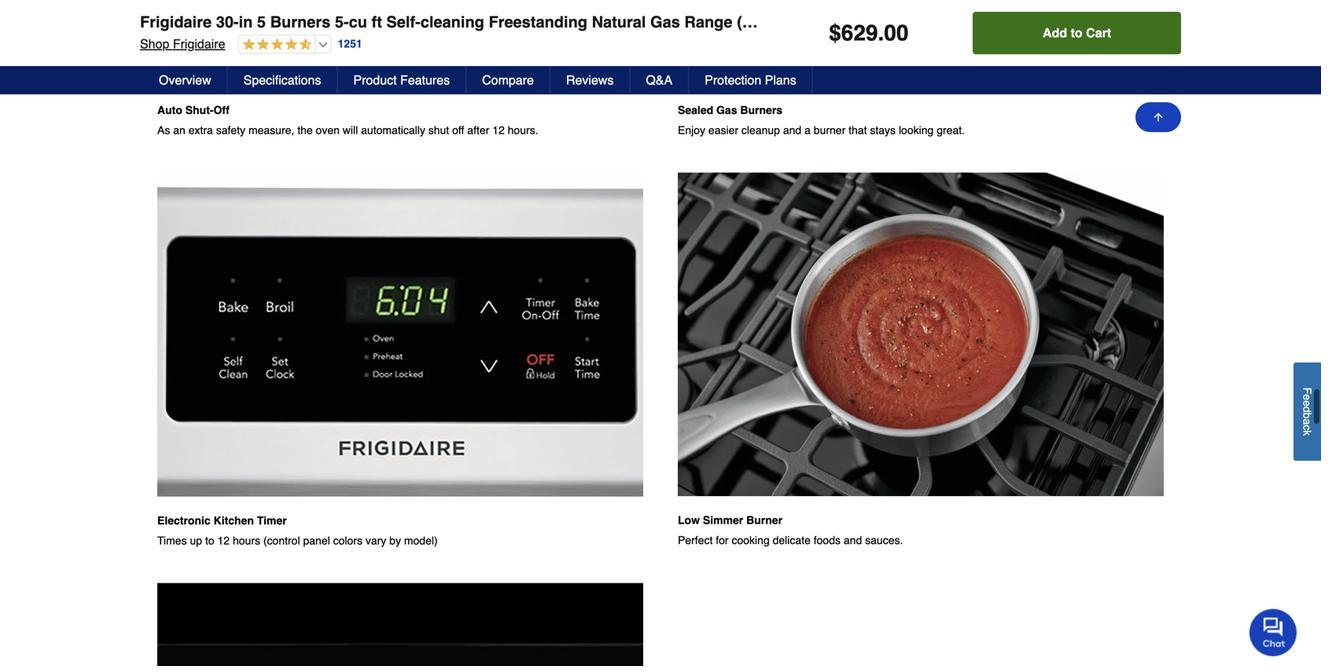 Task type: describe. For each thing, give the bounding box(es) containing it.
1 e from the top
[[1301, 394, 1314, 401]]

d
[[1301, 407, 1314, 413]]

auto shut-off as an extra safety measure, the oven will automatically shut off after 12 hours.
[[157, 104, 538, 136]]

(black
[[737, 13, 784, 31]]

$ 629 . 00
[[829, 20, 909, 46]]

add to cart button
[[973, 12, 1181, 54]]

electronic
[[157, 514, 211, 527]]

add to cart
[[1043, 26, 1112, 40]]

off
[[452, 124, 464, 136]]

protection
[[705, 73, 762, 87]]

model)
[[404, 534, 438, 547]]

cart
[[1086, 26, 1112, 40]]

0 vertical spatial burners
[[270, 13, 331, 31]]

for
[[716, 534, 729, 547]]

q&a button
[[630, 66, 689, 94]]

features
[[400, 73, 450, 87]]

extra
[[189, 124, 213, 136]]

low simmer burner perfect for cooking delicate foods and sauces.
[[678, 514, 903, 547]]

steel)
[[862, 13, 905, 31]]

a inside sealed gas burners enjoy easier cleanup and a burner that stays looking great.
[[805, 124, 811, 136]]

product
[[353, 73, 397, 87]]

shut-
[[185, 104, 214, 117]]

low
[[678, 514, 700, 527]]

times
[[157, 534, 187, 547]]

sauces.
[[865, 534, 903, 547]]

f
[[1301, 388, 1314, 394]]

629
[[841, 20, 878, 46]]

easier
[[709, 124, 739, 136]]

product features button
[[338, 66, 467, 94]]

$
[[829, 20, 841, 46]]

compare button
[[467, 66, 551, 94]]

after
[[467, 124, 489, 136]]

2 e from the top
[[1301, 401, 1314, 407]]

panel
[[303, 534, 330, 547]]

auto
[[157, 104, 182, 117]]

up
[[190, 534, 202, 547]]

ft
[[372, 13, 382, 31]]

the
[[297, 124, 313, 136]]

compare
[[482, 73, 534, 87]]

q&a
[[646, 73, 673, 87]]

cleaning
[[421, 13, 484, 31]]

00
[[884, 20, 909, 46]]

sealed gas burners enjoy easier cleanup and a burner that stays looking great.
[[678, 104, 965, 136]]

cu
[[349, 13, 367, 31]]

automatically
[[361, 124, 425, 136]]

reviews
[[566, 73, 614, 87]]

gas inside sealed gas burners enjoy easier cleanup and a burner that stays looking great.
[[717, 104, 737, 117]]

hours.
[[508, 124, 538, 136]]

product features
[[353, 73, 450, 87]]

shut
[[428, 124, 449, 136]]

burners inside sealed gas burners enjoy easier cleanup and a burner that stays looking great.
[[740, 104, 783, 117]]

add
[[1043, 26, 1067, 40]]

freestanding
[[489, 13, 588, 31]]

off
[[214, 104, 229, 117]]

reviews button
[[551, 66, 630, 94]]

frigidaire 30-in 5 burners 5-cu ft self-cleaning freestanding natural gas range (black stainless steel)
[[140, 13, 905, 31]]

plans
[[765, 73, 797, 87]]

simmer
[[703, 514, 743, 527]]

f e e d b a c k button
[[1294, 363, 1321, 461]]

f e e d b a c k
[[1301, 388, 1314, 436]]



Task type: vqa. For each thing, say whether or not it's contained in the screenshot.
30-
yes



Task type: locate. For each thing, give the bounding box(es) containing it.
e
[[1301, 394, 1314, 401], [1301, 401, 1314, 407]]

to inside button
[[1071, 26, 1083, 40]]

foods
[[814, 534, 841, 547]]

a inside button
[[1301, 419, 1314, 425]]

range
[[685, 13, 733, 31]]

sealed
[[678, 104, 714, 117]]

shop
[[140, 37, 169, 51]]

stays
[[870, 124, 896, 136]]

and inside low simmer burner perfect for cooking delicate foods and sauces.
[[844, 534, 862, 547]]

12 right after
[[493, 124, 505, 136]]

gas
[[651, 13, 680, 31], [717, 104, 737, 117]]

a
[[805, 124, 811, 136], [1301, 419, 1314, 425]]

1 horizontal spatial and
[[844, 534, 862, 547]]

enjoy
[[678, 124, 706, 136]]

to right add
[[1071, 26, 1083, 40]]

chat invite button image
[[1250, 608, 1298, 656]]

that
[[849, 124, 867, 136]]

safety
[[216, 124, 245, 136]]

e up d at the bottom right of the page
[[1301, 394, 1314, 401]]

b
[[1301, 413, 1314, 419]]

self-
[[387, 13, 421, 31]]

burner
[[814, 124, 846, 136]]

1 horizontal spatial burners
[[740, 104, 783, 117]]

vary
[[366, 534, 386, 547]]

great.
[[937, 124, 965, 136]]

a up k
[[1301, 419, 1314, 425]]

1 vertical spatial and
[[844, 534, 862, 547]]

1 vertical spatial 12
[[217, 534, 230, 547]]

overview
[[159, 73, 211, 87]]

hours
[[233, 534, 260, 547]]

kitchen
[[214, 514, 254, 527]]

5
[[257, 13, 266, 31]]

specifications
[[244, 73, 321, 87]]

0 horizontal spatial burners
[[270, 13, 331, 31]]

burners
[[270, 13, 331, 31], [740, 104, 783, 117]]

frigidaire
[[140, 13, 212, 31], [173, 37, 225, 51]]

to right up
[[205, 534, 214, 547]]

1 horizontal spatial a
[[1301, 419, 1314, 425]]

delicate
[[773, 534, 811, 547]]

0 horizontal spatial a
[[805, 124, 811, 136]]

0 vertical spatial and
[[783, 124, 802, 136]]

perfect
[[678, 534, 713, 547]]

burners up cleanup in the top of the page
[[740, 104, 783, 117]]

in
[[239, 13, 253, 31]]

12 inside auto shut-off as an extra safety measure, the oven will automatically shut off after 12 hours.
[[493, 124, 505, 136]]

0 horizontal spatial to
[[205, 534, 214, 547]]

30-
[[216, 13, 239, 31]]

and inside sealed gas burners enjoy easier cleanup and a burner that stays looking great.
[[783, 124, 802, 136]]

an
[[173, 124, 185, 136]]

shop frigidaire
[[140, 37, 225, 51]]

1 horizontal spatial to
[[1071, 26, 1083, 40]]

and right foods
[[844, 534, 862, 547]]

a left burner
[[805, 124, 811, 136]]

timer
[[257, 514, 287, 527]]

c
[[1301, 425, 1314, 431]]

by
[[389, 534, 401, 547]]

0 vertical spatial gas
[[651, 13, 680, 31]]

burners up 4.6 stars image
[[270, 13, 331, 31]]

0 horizontal spatial 12
[[217, 534, 230, 547]]

colors
[[333, 534, 363, 547]]

12 inside electronic kitchen timer times up to 12 hours (control panel colors vary by model)
[[217, 534, 230, 547]]

k
[[1301, 431, 1314, 436]]

cooking
[[732, 534, 770, 547]]

electronic kitchen timer times up to 12 hours (control panel colors vary by model)
[[157, 514, 438, 547]]

frigidaire down 30-
[[173, 37, 225, 51]]

1 vertical spatial to
[[205, 534, 214, 547]]

to
[[1071, 26, 1083, 40], [205, 534, 214, 547]]

measure,
[[249, 124, 294, 136]]

stainless
[[789, 13, 858, 31]]

0 vertical spatial a
[[805, 124, 811, 136]]

and right cleanup in the top of the page
[[783, 124, 802, 136]]

burner
[[747, 514, 783, 527]]

12
[[493, 124, 505, 136], [217, 534, 230, 547]]

1 horizontal spatial 12
[[493, 124, 505, 136]]

overview button
[[143, 66, 228, 94]]

5-
[[335, 13, 349, 31]]

looking
[[899, 124, 934, 136]]

0 vertical spatial frigidaire
[[140, 13, 212, 31]]

0 vertical spatial 12
[[493, 124, 505, 136]]

to inside electronic kitchen timer times up to 12 hours (control panel colors vary by model)
[[205, 534, 214, 547]]

1 vertical spatial gas
[[717, 104, 737, 117]]

protection plans
[[705, 73, 797, 87]]

arrow up image
[[1152, 111, 1165, 123]]

frigidaire up shop frigidaire
[[140, 13, 212, 31]]

(control
[[263, 534, 300, 547]]

e up the b
[[1301, 401, 1314, 407]]

as
[[157, 124, 170, 136]]

0 horizontal spatial gas
[[651, 13, 680, 31]]

specifications button
[[228, 66, 338, 94]]

gas left range
[[651, 13, 680, 31]]

and
[[783, 124, 802, 136], [844, 534, 862, 547]]

0 vertical spatial to
[[1071, 26, 1083, 40]]

natural
[[592, 13, 646, 31]]

4.6 stars image
[[239, 38, 312, 52]]

1 vertical spatial frigidaire
[[173, 37, 225, 51]]

will
[[343, 124, 358, 136]]

oven
[[316, 124, 340, 136]]

1 vertical spatial a
[[1301, 419, 1314, 425]]

cleanup
[[742, 124, 780, 136]]

1 vertical spatial burners
[[740, 104, 783, 117]]

12 down kitchen
[[217, 534, 230, 547]]

0 horizontal spatial and
[[783, 124, 802, 136]]

gas up easier at the top right
[[717, 104, 737, 117]]

1 horizontal spatial gas
[[717, 104, 737, 117]]

.
[[878, 20, 884, 46]]

protection plans button
[[689, 66, 813, 94]]

1251
[[338, 37, 362, 50]]



